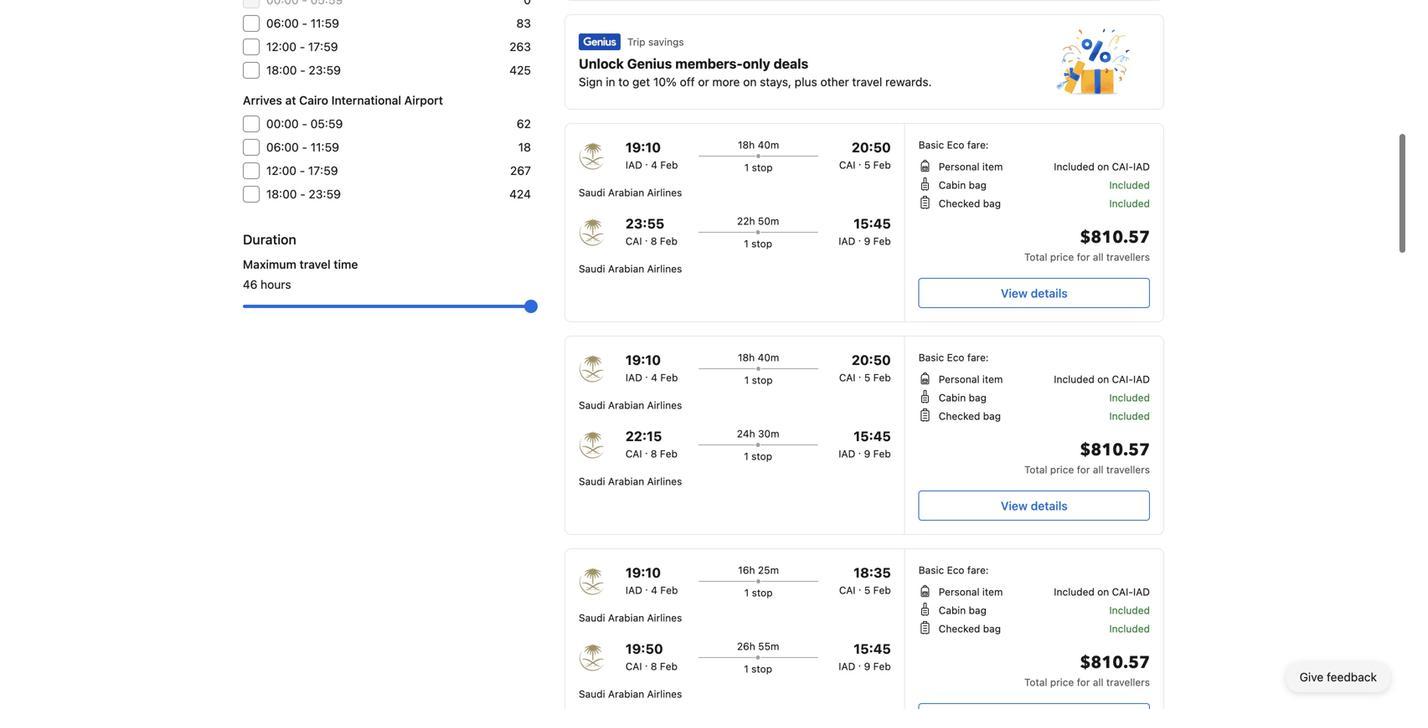 Task type: vqa. For each thing, say whether or not it's contained in the screenshot.


Task type: locate. For each thing, give the bounding box(es) containing it.
all for 22:15
[[1093, 464, 1104, 476]]

2 vertical spatial personal
[[939, 587, 980, 598]]

18h down more
[[738, 139, 755, 151]]

2 stop from the top
[[752, 238, 773, 250]]

0 vertical spatial 15:45
[[854, 216, 891, 232]]

saudi
[[579, 187, 605, 199], [579, 263, 605, 275], [579, 400, 605, 411], [579, 476, 605, 488], [579, 613, 605, 624], [579, 689, 605, 700]]

0 vertical spatial 5
[[865, 159, 871, 171]]

included on cai-iad for 19:50
[[1054, 587, 1150, 598]]

more
[[713, 75, 740, 89]]

stop
[[752, 162, 773, 173], [752, 238, 773, 250], [752, 375, 773, 386], [752, 451, 773, 463], [752, 587, 773, 599], [752, 664, 773, 675]]

8 inside "19:50 cai . 8 feb"
[[651, 661, 657, 673]]

eco for 22:15
[[947, 352, 965, 364]]

1 for from the top
[[1077, 251, 1090, 263]]

1 1 from the top
[[745, 162, 749, 173]]

-
[[302, 16, 308, 30], [300, 40, 305, 54], [300, 63, 306, 77], [302, 117, 307, 131], [302, 140, 308, 154], [300, 164, 305, 178], [300, 187, 306, 201]]

4 up 23:55
[[651, 159, 658, 171]]

5 inside 18:35 cai . 5 feb
[[865, 585, 871, 597]]

4 airlines from the top
[[647, 476, 682, 488]]

18:00 - 23:59
[[266, 63, 341, 77], [266, 187, 341, 201]]

2 price from the top
[[1051, 464, 1074, 476]]

18:00 up at
[[266, 63, 297, 77]]

feb
[[661, 159, 678, 171], [874, 159, 891, 171], [660, 235, 678, 247], [874, 235, 891, 247], [661, 372, 678, 384], [874, 372, 891, 384], [660, 448, 678, 460], [874, 448, 891, 460], [661, 585, 678, 597], [874, 585, 891, 597], [660, 661, 678, 673], [874, 661, 891, 673]]

2 15:45 iad . 9 feb from the top
[[839, 429, 891, 460]]

.
[[645, 156, 648, 168], [859, 156, 862, 168], [645, 232, 648, 244], [859, 232, 862, 244], [645, 369, 648, 380], [859, 369, 862, 380], [645, 445, 648, 457], [859, 445, 862, 457], [645, 581, 648, 593], [859, 581, 862, 593], [645, 658, 648, 669], [859, 658, 862, 669]]

genius
[[627, 56, 672, 72]]

2 vertical spatial 19:10 iad . 4 feb
[[626, 565, 678, 597]]

12:00 for 263
[[266, 40, 297, 54]]

arabian down 22:15 cai . 8 feb
[[608, 476, 645, 488]]

24h 30m
[[737, 428, 780, 440]]

0 vertical spatial basic eco fare:
[[919, 139, 989, 151]]

1 down 26h
[[744, 664, 749, 675]]

4 for 19:50
[[651, 585, 658, 597]]

2 18:00 from the top
[[266, 187, 297, 201]]

0 vertical spatial basic
[[919, 139, 944, 151]]

1 vertical spatial basic eco fare:
[[919, 352, 989, 364]]

saudi arabian airlines down 22:15 cai . 8 feb
[[579, 476, 682, 488]]

0 vertical spatial price
[[1051, 251, 1074, 263]]

0 vertical spatial 20:50 cai . 5 feb
[[839, 140, 891, 171]]

only
[[743, 56, 771, 72]]

stop up 22h 50m
[[752, 162, 773, 173]]

0 vertical spatial 18h 40m
[[738, 139, 780, 151]]

1 vertical spatial total
[[1025, 464, 1048, 476]]

1 view details button from the top
[[919, 278, 1150, 308]]

4
[[651, 159, 658, 171], [651, 372, 658, 384], [651, 585, 658, 597]]

personal item for 19:50
[[939, 587, 1003, 598]]

06:00 - 11:59 up "cairo"
[[266, 16, 339, 30]]

1 vertical spatial 15:45 iad . 9 feb
[[839, 429, 891, 460]]

06:00
[[266, 16, 299, 30], [266, 140, 299, 154]]

20:50
[[852, 140, 891, 155], [852, 352, 891, 368]]

2 12:00 from the top
[[266, 164, 297, 178]]

2 vertical spatial $810.57 total price for all travellers
[[1025, 652, 1150, 689]]

1 12:00 from the top
[[266, 40, 297, 54]]

genius image
[[1057, 28, 1130, 96], [579, 34, 621, 50], [579, 34, 621, 50]]

travel left time
[[300, 258, 331, 271]]

1 stop down "16h 25m"
[[745, 587, 773, 599]]

cai- for 23:55
[[1112, 161, 1134, 173]]

1 vertical spatial 18:00
[[266, 187, 297, 201]]

1 06:00 from the top
[[266, 16, 299, 30]]

in
[[606, 75, 616, 89]]

2 basic eco fare: from the top
[[919, 352, 989, 364]]

1 vertical spatial 5
[[865, 372, 871, 384]]

for for 22:15
[[1077, 464, 1090, 476]]

savings
[[648, 36, 684, 48]]

1 vertical spatial eco
[[947, 352, 965, 364]]

. inside 23:55 cai . 8 feb
[[645, 232, 648, 244]]

get
[[633, 75, 650, 89]]

2 4 from the top
[[651, 372, 658, 384]]

18h 40m for 22:15
[[738, 352, 780, 364]]

3 cabin bag from the top
[[939, 605, 987, 617]]

20:50 cai . 5 feb
[[839, 140, 891, 171], [839, 352, 891, 384]]

2 eco from the top
[[947, 352, 965, 364]]

0 vertical spatial 18:00 - 23:59
[[266, 63, 341, 77]]

16h 25m
[[738, 565, 779, 576]]

0 vertical spatial 23:59
[[309, 63, 341, 77]]

checked for 22:15
[[939, 411, 981, 422]]

0 vertical spatial 19:10
[[626, 140, 661, 155]]

3 arabian from the top
[[608, 400, 645, 411]]

2 for from the top
[[1077, 464, 1090, 476]]

arabian up 22:15
[[608, 400, 645, 411]]

18h 40m down stays,
[[738, 139, 780, 151]]

sign
[[579, 75, 603, 89]]

1 details from the top
[[1031, 287, 1068, 300]]

0 vertical spatial 12:00 - 17:59
[[266, 40, 338, 54]]

fare: for 22:15
[[968, 352, 989, 364]]

1 19:10 from the top
[[626, 140, 661, 155]]

06:00 for 18
[[266, 140, 299, 154]]

2 vertical spatial item
[[983, 587, 1003, 598]]

2 19:10 from the top
[[626, 352, 661, 368]]

1 vertical spatial 18h 40m
[[738, 352, 780, 364]]

19:10 down 'get'
[[626, 140, 661, 155]]

19:10 up 19:50 on the bottom of the page
[[626, 565, 661, 581]]

saudi arabian airlines down "19:50 cai . 8 feb"
[[579, 689, 682, 700]]

0 vertical spatial for
[[1077, 251, 1090, 263]]

0 vertical spatial 12:00
[[266, 40, 297, 54]]

06:00 - 11:59 down 00:00 - 05:59
[[266, 140, 339, 154]]

0 vertical spatial view details button
[[919, 278, 1150, 308]]

16h
[[738, 565, 755, 576]]

18:35
[[854, 565, 891, 581]]

1 eco from the top
[[947, 139, 965, 151]]

cai- for 19:50
[[1112, 587, 1134, 598]]

19:50
[[626, 641, 663, 657]]

details for 23:55
[[1031, 287, 1068, 300]]

3 included on cai-iad from the top
[[1054, 587, 1150, 598]]

1 down 16h
[[745, 587, 749, 599]]

item for 23:55
[[983, 161, 1003, 173]]

0 vertical spatial $810.57 total price for all travellers
[[1025, 226, 1150, 263]]

basic for 19:50
[[919, 565, 944, 576]]

basic for 23:55
[[919, 139, 944, 151]]

1 vertical spatial 9
[[864, 448, 871, 460]]

1 basic eco fare: from the top
[[919, 139, 989, 151]]

0 vertical spatial personal
[[939, 161, 980, 173]]

cai- for 22:15
[[1112, 374, 1134, 385]]

2 vertical spatial checked bag
[[939, 623, 1001, 635]]

airlines down "19:50 cai . 8 feb"
[[647, 689, 682, 700]]

give feedback
[[1300, 671, 1377, 685]]

267
[[510, 164, 531, 178]]

11:59 up "cairo"
[[311, 16, 339, 30]]

3 15:45 from the top
[[854, 641, 891, 657]]

2 vertical spatial for
[[1077, 677, 1090, 689]]

0 vertical spatial 19:10 iad . 4 feb
[[626, 140, 678, 171]]

1 20:50 from the top
[[852, 140, 891, 155]]

15:45 for 19:50
[[854, 641, 891, 657]]

personal item for 23:55
[[939, 161, 1003, 173]]

eco for 23:55
[[947, 139, 965, 151]]

1 vertical spatial personal
[[939, 374, 980, 385]]

00:00 - 05:59
[[266, 117, 343, 131]]

saudi arabian airlines up 19:50 on the bottom of the page
[[579, 613, 682, 624]]

3 19:10 iad . 4 feb from the top
[[626, 565, 678, 597]]

saudi arabian airlines up 22:15
[[579, 400, 682, 411]]

1 vertical spatial view details button
[[919, 491, 1150, 521]]

0 vertical spatial 17:59
[[308, 40, 338, 54]]

checked bag
[[939, 198, 1001, 209], [939, 411, 1001, 422], [939, 623, 1001, 635]]

8 down 19:50 on the bottom of the page
[[651, 661, 657, 673]]

2 vertical spatial 19:10
[[626, 565, 661, 581]]

19:10 iad . 4 feb
[[626, 140, 678, 171], [626, 352, 678, 384], [626, 565, 678, 597]]

22:15 cai . 8 feb
[[626, 429, 678, 460]]

airport
[[404, 93, 443, 107]]

1 cabin from the top
[[939, 179, 966, 191]]

6 arabian from the top
[[608, 689, 645, 700]]

3 checked bag from the top
[[939, 623, 1001, 635]]

2 arabian from the top
[[608, 263, 645, 275]]

basic
[[919, 139, 944, 151], [919, 352, 944, 364], [919, 565, 944, 576]]

arabian up 19:50 on the bottom of the page
[[608, 613, 645, 624]]

11:59 down 05:59
[[311, 140, 339, 154]]

personal item
[[939, 161, 1003, 173], [939, 374, 1003, 385], [939, 587, 1003, 598]]

2 15:45 from the top
[[854, 429, 891, 445]]

1 vertical spatial travellers
[[1107, 464, 1150, 476]]

1 down 22h
[[744, 238, 749, 250]]

1 vertical spatial item
[[983, 374, 1003, 385]]

2 5 from the top
[[865, 372, 871, 384]]

1 18h from the top
[[738, 139, 755, 151]]

0 vertical spatial 15:45 iad . 9 feb
[[839, 216, 891, 247]]

1 up 22h
[[745, 162, 749, 173]]

at
[[285, 93, 296, 107]]

1 vertical spatial 17:59
[[308, 164, 338, 178]]

checked
[[939, 198, 981, 209], [939, 411, 981, 422], [939, 623, 981, 635]]

2 view details button from the top
[[919, 491, 1150, 521]]

3 basic from the top
[[919, 565, 944, 576]]

1 total from the top
[[1025, 251, 1048, 263]]

arabian down "19:50 cai . 8 feb"
[[608, 689, 645, 700]]

$810.57 total price for all travellers
[[1025, 226, 1150, 263], [1025, 439, 1150, 476], [1025, 652, 1150, 689]]

fare:
[[968, 139, 989, 151], [968, 352, 989, 364], [968, 565, 989, 576]]

06:00 - 11:59
[[266, 16, 339, 30], [266, 140, 339, 154]]

8 inside 22:15 cai . 8 feb
[[651, 448, 657, 460]]

0 vertical spatial 18h
[[738, 139, 755, 151]]

17:59 down 05:59
[[308, 164, 338, 178]]

1 vertical spatial 4
[[651, 372, 658, 384]]

arabian
[[608, 187, 645, 199], [608, 263, 645, 275], [608, 400, 645, 411], [608, 476, 645, 488], [608, 613, 645, 624], [608, 689, 645, 700]]

3 cabin from the top
[[939, 605, 966, 617]]

view details for 23:55
[[1001, 287, 1068, 300]]

0 vertical spatial 20:50
[[852, 140, 891, 155]]

2 vertical spatial travellers
[[1107, 677, 1150, 689]]

1 5 from the top
[[865, 159, 871, 171]]

international
[[332, 93, 401, 107]]

view details
[[1001, 287, 1068, 300], [1001, 499, 1068, 513]]

1 basic from the top
[[919, 139, 944, 151]]

2 vertical spatial fare:
[[968, 565, 989, 576]]

1 personal item from the top
[[939, 161, 1003, 173]]

12:00 for 267
[[266, 164, 297, 178]]

0 vertical spatial personal item
[[939, 161, 1003, 173]]

2 view details from the top
[[1001, 499, 1068, 513]]

saudi arabian airlines up 23:55
[[579, 187, 682, 199]]

1 stop down 22h 50m
[[744, 238, 773, 250]]

1 15:45 iad . 9 feb from the top
[[839, 216, 891, 247]]

22h
[[737, 215, 755, 227]]

2 vertical spatial 15:45 iad . 9 feb
[[839, 641, 891, 673]]

0 vertical spatial 8
[[651, 235, 657, 247]]

cai
[[839, 159, 856, 171], [626, 235, 642, 247], [839, 372, 856, 384], [626, 448, 642, 460], [839, 585, 856, 597], [626, 661, 642, 673]]

4 for 22:15
[[651, 372, 658, 384]]

checked bag for 19:50
[[939, 623, 1001, 635]]

1 vertical spatial view details
[[1001, 499, 1068, 513]]

1 down "24h"
[[744, 451, 749, 463]]

1 vertical spatial cabin bag
[[939, 392, 987, 404]]

8 down 22:15
[[651, 448, 657, 460]]

2 1 stop from the top
[[744, 238, 773, 250]]

on for 22:15
[[1098, 374, 1110, 385]]

2 11:59 from the top
[[311, 140, 339, 154]]

saudi arabian airlines down 23:55 cai . 8 feb
[[579, 263, 682, 275]]

airlines up 19:50 on the bottom of the page
[[647, 613, 682, 624]]

0 vertical spatial 40m
[[758, 139, 780, 151]]

off
[[680, 75, 695, 89]]

2 vertical spatial 8
[[651, 661, 657, 673]]

checked bag for 22:15
[[939, 411, 1001, 422]]

1 $810.57 total price for all travellers from the top
[[1025, 226, 1150, 263]]

3 stop from the top
[[752, 375, 773, 386]]

cabin bag for 23:55
[[939, 179, 987, 191]]

1 18:00 from the top
[[266, 63, 297, 77]]

2 vertical spatial included on cai-iad
[[1054, 587, 1150, 598]]

1 vertical spatial 06:00 - 11:59
[[266, 140, 339, 154]]

3 eco from the top
[[947, 565, 965, 576]]

total for 23:55
[[1025, 251, 1048, 263]]

17:59 for 263
[[308, 40, 338, 54]]

1 vertical spatial details
[[1031, 499, 1068, 513]]

0 vertical spatial cabin bag
[[939, 179, 987, 191]]

15:45
[[854, 216, 891, 232], [854, 429, 891, 445], [854, 641, 891, 657]]

1 vertical spatial $810.57
[[1080, 439, 1150, 462]]

basic eco fare:
[[919, 139, 989, 151], [919, 352, 989, 364], [919, 565, 989, 576]]

8
[[651, 235, 657, 247], [651, 448, 657, 460], [651, 661, 657, 673]]

1 stop
[[745, 162, 773, 173], [744, 238, 773, 250], [745, 375, 773, 386], [744, 451, 773, 463], [745, 587, 773, 599], [744, 664, 773, 675]]

0 vertical spatial 06:00
[[266, 16, 299, 30]]

1 vertical spatial price
[[1051, 464, 1074, 476]]

2 vertical spatial all
[[1093, 677, 1104, 689]]

1 vertical spatial 8
[[651, 448, 657, 460]]

cai inside 22:15 cai . 8 feb
[[626, 448, 642, 460]]

1 vertical spatial 20:50
[[852, 352, 891, 368]]

12:00 - 17:59 down 00:00 - 05:59
[[266, 164, 338, 178]]

2 vertical spatial 4
[[651, 585, 658, 597]]

18h 40m for 23:55
[[738, 139, 780, 151]]

unlock genius members-only deals sign in to get 10% off or more on stays, plus other travel rewards.
[[579, 56, 932, 89]]

2 checked bag from the top
[[939, 411, 1001, 422]]

2 checked from the top
[[939, 411, 981, 422]]

2 cabin bag from the top
[[939, 392, 987, 404]]

2 basic from the top
[[919, 352, 944, 364]]

2 personal item from the top
[[939, 374, 1003, 385]]

8 inside 23:55 cai . 8 feb
[[651, 235, 657, 247]]

23:59 down 05:59
[[309, 187, 341, 201]]

40m up 30m
[[758, 352, 780, 364]]

12:00 down 00:00
[[266, 164, 297, 178]]

1 vertical spatial 18h
[[738, 352, 755, 364]]

0 vertical spatial cai-
[[1112, 161, 1134, 173]]

5 for 22:15
[[865, 372, 871, 384]]

3 travellers from the top
[[1107, 677, 1150, 689]]

travellers for 22:15
[[1107, 464, 1150, 476]]

2 cabin from the top
[[939, 392, 966, 404]]

2 cai- from the top
[[1112, 374, 1134, 385]]

included on cai-iad
[[1054, 161, 1150, 173], [1054, 374, 1150, 385], [1054, 587, 1150, 598]]

8 down 23:55
[[651, 235, 657, 247]]

0 horizontal spatial travel
[[300, 258, 331, 271]]

2 06:00 - 11:59 from the top
[[266, 140, 339, 154]]

stop down "16h 25m"
[[752, 587, 773, 599]]

0 vertical spatial 06:00 - 11:59
[[266, 16, 339, 30]]

4 up 19:50 on the bottom of the page
[[651, 585, 658, 597]]

1 vertical spatial 40m
[[758, 352, 780, 364]]

1 4 from the top
[[651, 159, 658, 171]]

46
[[243, 278, 258, 292]]

40m for 22:15
[[758, 352, 780, 364]]

1 checked bag from the top
[[939, 198, 1001, 209]]

2 fare: from the top
[[968, 352, 989, 364]]

5 airlines from the top
[[647, 613, 682, 624]]

rewards.
[[886, 75, 932, 89]]

travel right other
[[853, 75, 883, 89]]

cai inside 23:55 cai . 8 feb
[[626, 235, 642, 247]]

cabin for 23:55
[[939, 179, 966, 191]]

06:00 up at
[[266, 16, 299, 30]]

1 vertical spatial $810.57 total price for all travellers
[[1025, 439, 1150, 476]]

included
[[1054, 161, 1095, 173], [1110, 179, 1150, 191], [1110, 198, 1150, 209], [1054, 374, 1095, 385], [1110, 392, 1150, 404], [1110, 411, 1150, 422], [1054, 587, 1095, 598], [1110, 605, 1150, 617], [1110, 623, 1150, 635]]

1 stop up 22h 50m
[[745, 162, 773, 173]]

arabian up 23:55
[[608, 187, 645, 199]]

2 vertical spatial eco
[[947, 565, 965, 576]]

11:59
[[311, 16, 339, 30], [311, 140, 339, 154]]

2 vertical spatial total
[[1025, 677, 1048, 689]]

5
[[865, 159, 871, 171], [865, 372, 871, 384], [865, 585, 871, 597]]

. inside "19:50 cai . 8 feb"
[[645, 658, 648, 669]]

cabin bag for 22:15
[[939, 392, 987, 404]]

18h 40m up 24h 30m
[[738, 352, 780, 364]]

1 checked from the top
[[939, 198, 981, 209]]

on inside unlock genius members-only deals sign in to get 10% off or more on stays, plus other travel rewards.
[[743, 75, 757, 89]]

airlines up 23:55
[[647, 187, 682, 199]]

3 4 from the top
[[651, 585, 658, 597]]

arabian down 23:55 cai . 8 feb
[[608, 263, 645, 275]]

2 9 from the top
[[864, 448, 871, 460]]

0 vertical spatial item
[[983, 161, 1003, 173]]

1 stop down 24h 30m
[[744, 451, 773, 463]]

1 up "24h"
[[745, 375, 749, 386]]

1
[[745, 162, 749, 173], [744, 238, 749, 250], [745, 375, 749, 386], [744, 451, 749, 463], [745, 587, 749, 599], [744, 664, 749, 675]]

1 vertical spatial 11:59
[[311, 140, 339, 154]]

19:10 up 22:15
[[626, 352, 661, 368]]

saudi arabian airlines
[[579, 187, 682, 199], [579, 263, 682, 275], [579, 400, 682, 411], [579, 476, 682, 488], [579, 613, 682, 624], [579, 689, 682, 700]]

for
[[1077, 251, 1090, 263], [1077, 464, 1090, 476], [1077, 677, 1090, 689]]

18h
[[738, 139, 755, 151], [738, 352, 755, 364]]

12:00 - 17:59
[[266, 40, 338, 54], [266, 164, 338, 178]]

cabin bag
[[939, 179, 987, 191], [939, 392, 987, 404], [939, 605, 987, 617]]

airlines down 22:15 cai . 8 feb
[[647, 476, 682, 488]]

2 20:50 cai . 5 feb from the top
[[839, 352, 891, 384]]

18h up "24h"
[[738, 352, 755, 364]]

1 personal from the top
[[939, 161, 980, 173]]

cabin for 22:15
[[939, 392, 966, 404]]

1 all from the top
[[1093, 251, 1104, 263]]

2 1 from the top
[[744, 238, 749, 250]]

30m
[[758, 428, 780, 440]]

basic eco fare: for 19:50
[[919, 565, 989, 576]]

6 saudi arabian airlines from the top
[[579, 689, 682, 700]]

0 vertical spatial cabin
[[939, 179, 966, 191]]

1 saudi arabian airlines from the top
[[579, 187, 682, 199]]

2 vertical spatial $810.57
[[1080, 652, 1150, 675]]

4 for 23:55
[[651, 159, 658, 171]]

23:59 up "cairo"
[[309, 63, 341, 77]]

stop down 26h 55m
[[752, 664, 773, 675]]

17:59 up "cairo"
[[308, 40, 338, 54]]

1 vertical spatial 23:59
[[309, 187, 341, 201]]

2 vertical spatial 9
[[864, 661, 871, 673]]

19:10
[[626, 140, 661, 155], [626, 352, 661, 368], [626, 565, 661, 581]]

2 details from the top
[[1031, 499, 1068, 513]]

1 horizontal spatial travel
[[853, 75, 883, 89]]

- for 18
[[302, 140, 308, 154]]

airlines up 22:15
[[647, 400, 682, 411]]

1 vertical spatial included on cai-iad
[[1054, 374, 1150, 385]]

details
[[1031, 287, 1068, 300], [1031, 499, 1068, 513]]

3 5 from the top
[[865, 585, 871, 597]]

2 vertical spatial price
[[1051, 677, 1074, 689]]

airlines down 23:55 cai . 8 feb
[[647, 263, 682, 275]]

1 stop up 24h 30m
[[745, 375, 773, 386]]

cabin for 19:50
[[939, 605, 966, 617]]

06:00 down 00:00
[[266, 140, 299, 154]]

on for 19:50
[[1098, 587, 1110, 598]]

0 vertical spatial 11:59
[[311, 16, 339, 30]]

19:10 iad . 4 feb up 22:15
[[626, 352, 678, 384]]

1 1 stop from the top
[[745, 162, 773, 173]]

2 vertical spatial cai-
[[1112, 587, 1134, 598]]

2 vertical spatial basic eco fare:
[[919, 565, 989, 576]]

2 vertical spatial personal item
[[939, 587, 1003, 598]]

2 saudi arabian airlines from the top
[[579, 263, 682, 275]]

stop down 24h 30m
[[752, 451, 773, 463]]

0 vertical spatial $810.57
[[1080, 226, 1150, 249]]

2 $810.57 from the top
[[1080, 439, 1150, 462]]

18:35 cai . 5 feb
[[839, 565, 891, 597]]

12:00 up at
[[266, 40, 297, 54]]

0 vertical spatial travel
[[853, 75, 883, 89]]

3 8 from the top
[[651, 661, 657, 673]]

cai-
[[1112, 161, 1134, 173], [1112, 374, 1134, 385], [1112, 587, 1134, 598]]

on
[[743, 75, 757, 89], [1098, 161, 1110, 173], [1098, 374, 1110, 385], [1098, 587, 1110, 598]]

8 for 23:55
[[651, 235, 657, 247]]

3 basic eco fare: from the top
[[919, 565, 989, 576]]

all
[[1093, 251, 1104, 263], [1093, 464, 1104, 476], [1093, 677, 1104, 689]]

2 12:00 - 17:59 from the top
[[266, 164, 338, 178]]

- for 267
[[300, 164, 305, 178]]

5 1 from the top
[[745, 587, 749, 599]]

stop down 22h 50m
[[752, 238, 773, 250]]

1 vertical spatial 20:50 cai . 5 feb
[[839, 352, 891, 384]]

cai inside "19:50 cai . 8 feb"
[[626, 661, 642, 673]]

3 9 from the top
[[864, 661, 871, 673]]

06:00 - 11:59 for 83
[[266, 16, 339, 30]]

40m down stays,
[[758, 139, 780, 151]]

0 vertical spatial 4
[[651, 159, 658, 171]]

15:45 for 22:15
[[854, 429, 891, 445]]

basic eco fare: for 23:55
[[919, 139, 989, 151]]

4 up 22:15
[[651, 372, 658, 384]]

2 vertical spatial checked
[[939, 623, 981, 635]]

2 17:59 from the top
[[308, 164, 338, 178]]

0 vertical spatial checked bag
[[939, 198, 1001, 209]]

travellers
[[1107, 251, 1150, 263], [1107, 464, 1150, 476], [1107, 677, 1150, 689]]

1 17:59 from the top
[[308, 40, 338, 54]]

8 for 22:15
[[651, 448, 657, 460]]

1 vertical spatial personal item
[[939, 374, 1003, 385]]

all for 23:55
[[1093, 251, 1104, 263]]

give feedback button
[[1287, 663, 1391, 693]]

2 personal from the top
[[939, 374, 980, 385]]

26h
[[737, 641, 756, 653]]

40m
[[758, 139, 780, 151], [758, 352, 780, 364]]

0 vertical spatial 18:00
[[266, 63, 297, 77]]

airlines
[[647, 187, 682, 199], [647, 263, 682, 275], [647, 400, 682, 411], [647, 476, 682, 488], [647, 613, 682, 624], [647, 689, 682, 700]]

22h 50m
[[737, 215, 780, 227]]

stop up 24h 30m
[[752, 375, 773, 386]]

1 $810.57 from the top
[[1080, 226, 1150, 249]]

12:00 - 17:59 up at
[[266, 40, 338, 54]]

$810.57 total price for all travellers for 23:55
[[1025, 226, 1150, 263]]

0 vertical spatial total
[[1025, 251, 1048, 263]]

0 vertical spatial eco
[[947, 139, 965, 151]]

1 arabian from the top
[[608, 187, 645, 199]]

2 18:00 - 23:59 from the top
[[266, 187, 341, 201]]

1 vertical spatial 15:45
[[854, 429, 891, 445]]

fare: for 23:55
[[968, 139, 989, 151]]

0 vertical spatial all
[[1093, 251, 1104, 263]]

iad
[[626, 159, 643, 171], [1134, 161, 1150, 173], [839, 235, 856, 247], [626, 372, 643, 384], [1134, 374, 1150, 385], [839, 448, 856, 460], [626, 585, 643, 597], [1134, 587, 1150, 598], [839, 661, 856, 673]]

total
[[1025, 251, 1048, 263], [1025, 464, 1048, 476], [1025, 677, 1048, 689]]

2 vertical spatial 5
[[865, 585, 871, 597]]

1 cabin bag from the top
[[939, 179, 987, 191]]

cai inside 18:35 cai . 5 feb
[[839, 585, 856, 597]]

18:00 - 23:59 up "cairo"
[[266, 63, 341, 77]]

eco
[[947, 139, 965, 151], [947, 352, 965, 364], [947, 565, 965, 576]]

19:10 iad . 4 feb up 19:50 on the bottom of the page
[[626, 565, 678, 597]]

2 18h from the top
[[738, 352, 755, 364]]

263
[[510, 40, 531, 54]]

18:00 up duration
[[266, 187, 297, 201]]

1 vertical spatial fare:
[[968, 352, 989, 364]]

20:50 cai . 5 feb for 23:55
[[839, 140, 891, 171]]

9
[[864, 235, 871, 247], [864, 448, 871, 460], [864, 661, 871, 673]]

2 23:59 from the top
[[309, 187, 341, 201]]

1 stop down 26h 55m
[[744, 664, 773, 675]]

1 vertical spatial 18:00 - 23:59
[[266, 187, 341, 201]]

0 vertical spatial view details
[[1001, 287, 1068, 300]]

1 vertical spatial 19:10
[[626, 352, 661, 368]]

personal for 23:55
[[939, 161, 980, 173]]

19:10 iad . 4 feb up 23:55
[[626, 140, 678, 171]]

2 total from the top
[[1025, 464, 1048, 476]]

view details button
[[919, 278, 1150, 308], [919, 491, 1150, 521]]

18:00 - 23:59 up duration
[[266, 187, 341, 201]]



Task type: describe. For each thing, give the bounding box(es) containing it.
23:59 for 424
[[309, 187, 341, 201]]

20:50 for 23:55
[[852, 140, 891, 155]]

feb inside 18:35 cai . 5 feb
[[874, 585, 891, 597]]

travel inside unlock genius members-only deals sign in to get 10% off or more on stays, plus other travel rewards.
[[853, 75, 883, 89]]

24h
[[737, 428, 755, 440]]

maximum travel time 46 hours
[[243, 258, 358, 292]]

checked bag for 23:55
[[939, 198, 1001, 209]]

83
[[517, 16, 531, 30]]

eco for 19:50
[[947, 565, 965, 576]]

19:50 cai . 8 feb
[[626, 641, 678, 673]]

5 saudi arabian airlines from the top
[[579, 613, 682, 624]]

- for 425
[[300, 63, 306, 77]]

18:00 - 23:59 for 424
[[266, 187, 341, 201]]

18h for 22:15
[[738, 352, 755, 364]]

2 airlines from the top
[[647, 263, 682, 275]]

5 for 19:50
[[865, 585, 871, 597]]

19:10 for 22:15
[[626, 352, 661, 368]]

deals
[[774, 56, 809, 72]]

feedback
[[1327, 671, 1377, 685]]

23:59 for 425
[[309, 63, 341, 77]]

19:10 for 19:50
[[626, 565, 661, 581]]

arrives
[[243, 93, 282, 107]]

3 1 from the top
[[745, 375, 749, 386]]

6 airlines from the top
[[647, 689, 682, 700]]

5 saudi from the top
[[579, 613, 605, 624]]

3 $810.57 from the top
[[1080, 652, 1150, 675]]

9 for 23:55
[[864, 235, 871, 247]]

19:10 iad . 4 feb for 22:15
[[626, 352, 678, 384]]

17:59 for 267
[[308, 164, 338, 178]]

4 arabian from the top
[[608, 476, 645, 488]]

26h 55m
[[737, 641, 780, 653]]

checked for 19:50
[[939, 623, 981, 635]]

included on cai-iad for 22:15
[[1054, 374, 1150, 385]]

view details button for 22:15
[[919, 491, 1150, 521]]

3 saudi from the top
[[579, 400, 605, 411]]

50m
[[758, 215, 780, 227]]

2 saudi from the top
[[579, 263, 605, 275]]

total for 22:15
[[1025, 464, 1048, 476]]

15:45 iad . 9 feb for 19:50
[[839, 641, 891, 673]]

travellers for 23:55
[[1107, 251, 1150, 263]]

$810.57 for 23:55
[[1080, 226, 1150, 249]]

trip savings
[[628, 36, 684, 48]]

18:00 for 424
[[266, 187, 297, 201]]

5 arabian from the top
[[608, 613, 645, 624]]

- for 83
[[302, 16, 308, 30]]

18:00 for 425
[[266, 63, 297, 77]]

9 for 22:15
[[864, 448, 871, 460]]

unlock
[[579, 56, 624, 72]]

arrives at cairo international airport
[[243, 93, 443, 107]]

give
[[1300, 671, 1324, 685]]

4 stop from the top
[[752, 451, 773, 463]]

4 1 from the top
[[744, 451, 749, 463]]

15:45 iad . 9 feb for 23:55
[[839, 216, 891, 247]]

55m
[[758, 641, 780, 653]]

6 saudi from the top
[[579, 689, 605, 700]]

stays,
[[760, 75, 792, 89]]

06:00 for 83
[[266, 16, 299, 30]]

personal for 19:50
[[939, 587, 980, 598]]

3 for from the top
[[1077, 677, 1090, 689]]

00:00
[[266, 117, 299, 131]]

price for 23:55
[[1051, 251, 1074, 263]]

18h for 23:55
[[738, 139, 755, 151]]

23:55 cai . 8 feb
[[626, 216, 678, 247]]

3 $810.57 total price for all travellers from the top
[[1025, 652, 1150, 689]]

$810.57 for 22:15
[[1080, 439, 1150, 462]]

3 price from the top
[[1051, 677, 1074, 689]]

time
[[334, 258, 358, 271]]

5 stop from the top
[[752, 587, 773, 599]]

details for 22:15
[[1031, 499, 1068, 513]]

$810.57 total price for all travellers for 22:15
[[1025, 439, 1150, 476]]

members-
[[676, 56, 743, 72]]

. inside 18:35 cai . 5 feb
[[859, 581, 862, 593]]

item for 22:15
[[983, 374, 1003, 385]]

basic eco fare: for 22:15
[[919, 352, 989, 364]]

3 airlines from the top
[[647, 400, 682, 411]]

checked for 23:55
[[939, 198, 981, 209]]

trip
[[628, 36, 646, 48]]

maximum
[[243, 258, 297, 271]]

included on cai-iad for 23:55
[[1054, 161, 1150, 173]]

20:50 cai . 5 feb for 22:15
[[839, 352, 891, 384]]

6 stop from the top
[[752, 664, 773, 675]]

travel inside maximum travel time 46 hours
[[300, 258, 331, 271]]

personal for 22:15
[[939, 374, 980, 385]]

cabin bag for 19:50
[[939, 605, 987, 617]]

6 1 from the top
[[744, 664, 749, 675]]

4 saudi arabian airlines from the top
[[579, 476, 682, 488]]

19:10 iad . 4 feb for 19:50
[[626, 565, 678, 597]]

hours
[[261, 278, 291, 292]]

. inside 22:15 cai . 8 feb
[[645, 445, 648, 457]]

40m for 23:55
[[758, 139, 780, 151]]

5 for 23:55
[[865, 159, 871, 171]]

10%
[[654, 75, 677, 89]]

feb inside 22:15 cai . 8 feb
[[660, 448, 678, 460]]

3 all from the top
[[1093, 677, 1104, 689]]

on for 23:55
[[1098, 161, 1110, 173]]

plus
[[795, 75, 818, 89]]

for for 23:55
[[1077, 251, 1090, 263]]

4 1 stop from the top
[[744, 451, 773, 463]]

25m
[[758, 565, 779, 576]]

other
[[821, 75, 849, 89]]

1 stop from the top
[[752, 162, 773, 173]]

view for 23:55
[[1001, 287, 1028, 300]]

- for 263
[[300, 40, 305, 54]]

6 1 stop from the top
[[744, 664, 773, 675]]

1 saudi from the top
[[579, 187, 605, 199]]

20:50 for 22:15
[[852, 352, 891, 368]]

cairo
[[299, 93, 328, 107]]

06:00 - 11:59 for 18
[[266, 140, 339, 154]]

or
[[698, 75, 709, 89]]

18
[[519, 140, 531, 154]]

9 for 19:50
[[864, 661, 871, 673]]

12:00 - 17:59 for 267
[[266, 164, 338, 178]]

to
[[619, 75, 630, 89]]

1 airlines from the top
[[647, 187, 682, 199]]

23:55
[[626, 216, 665, 232]]

3 saudi arabian airlines from the top
[[579, 400, 682, 411]]

8 for 19:50
[[651, 661, 657, 673]]

424
[[510, 187, 531, 201]]

15:45 iad . 9 feb for 22:15
[[839, 429, 891, 460]]

22:15
[[626, 429, 662, 445]]

5 1 stop from the top
[[745, 587, 773, 599]]

19:10 iad . 4 feb for 23:55
[[626, 140, 678, 171]]

price for 22:15
[[1051, 464, 1074, 476]]

11:59 for 83
[[311, 16, 339, 30]]

view details for 22:15
[[1001, 499, 1068, 513]]

19:10 for 23:55
[[626, 140, 661, 155]]

3 1 stop from the top
[[745, 375, 773, 386]]

3 total from the top
[[1025, 677, 1048, 689]]

feb inside 23:55 cai . 8 feb
[[660, 235, 678, 247]]

basic for 22:15
[[919, 352, 944, 364]]

- for 62
[[302, 117, 307, 131]]

11:59 for 18
[[311, 140, 339, 154]]

duration
[[243, 232, 296, 248]]

425
[[510, 63, 531, 77]]

view for 22:15
[[1001, 499, 1028, 513]]

feb inside "19:50 cai . 8 feb"
[[660, 661, 678, 673]]

- for 424
[[300, 187, 306, 201]]

4 saudi from the top
[[579, 476, 605, 488]]

fare: for 19:50
[[968, 565, 989, 576]]

62
[[517, 117, 531, 131]]

personal item for 22:15
[[939, 374, 1003, 385]]

05:59
[[311, 117, 343, 131]]



